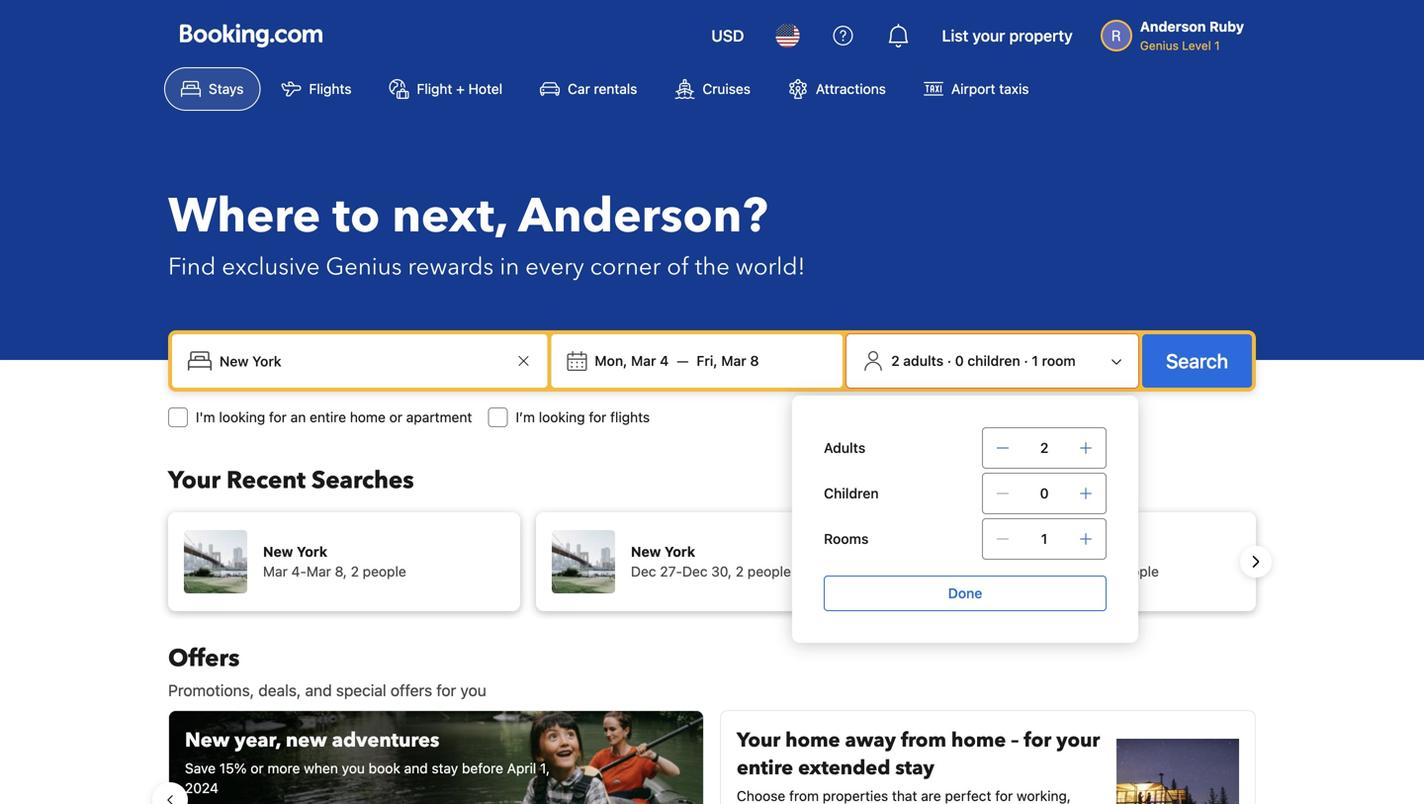 Task type: vqa. For each thing, say whether or not it's contained in the screenshot.
second 'price' from the right
no



Task type: describe. For each thing, give the bounding box(es) containing it.
genius inside anderson ruby genius level 1
[[1140, 39, 1179, 52]]

stays link
[[164, 67, 261, 111]]

your recent searches
[[168, 464, 414, 497]]

children
[[968, 353, 1020, 369]]

list your property link
[[930, 12, 1085, 59]]

attractions link
[[771, 67, 903, 111]]

i'm looking for flights
[[516, 409, 650, 425]]

for left an
[[269, 409, 287, 425]]

anderson
[[1140, 18, 1206, 35]]

2 · from the left
[[1024, 353, 1028, 369]]

27- for mexico
[[1028, 563, 1050, 580]]

new for dec
[[631, 543, 661, 560]]

flight + hotel link
[[372, 67, 519, 111]]

deals,
[[258, 681, 301, 700]]

mar left 4-
[[263, 563, 288, 580]]

next image
[[1244, 550, 1268, 574]]

flights link
[[264, 67, 368, 111]]

from
[[901, 727, 946, 754]]

a photo of a couple standing in front of a cabin in a forest at night image
[[1117, 739, 1239, 804]]

away
[[845, 727, 896, 754]]

when
[[304, 760, 338, 776]]

recent
[[226, 464, 306, 497]]

a young girl and woman kayak on a river image
[[169, 711, 703, 804]]

extended
[[798, 755, 890, 782]]

in
[[500, 251, 519, 283]]

0 inside 2 adults · 0 children · 1 room dropdown button
[[955, 353, 964, 369]]

anderson ruby genius level 1
[[1140, 18, 1244, 52]]

30, for york
[[711, 563, 732, 580]]

your inside list your property link
[[973, 26, 1005, 45]]

1 horizontal spatial 1
[[1041, 531, 1048, 547]]

cruises
[[703, 81, 751, 97]]

usd button
[[700, 12, 756, 59]]

2 adults · 0 children · 1 room
[[891, 353, 1076, 369]]

mexico city dec 27-dec 30, 2 people
[[999, 543, 1159, 580]]

fri, mar 8 button
[[689, 343, 767, 379]]

search
[[1166, 349, 1228, 372]]

usd
[[711, 26, 744, 45]]

list your property
[[942, 26, 1073, 45]]

+
[[456, 81, 465, 97]]

–
[[1011, 727, 1019, 754]]

region containing new york
[[152, 504, 1272, 619]]

offers
[[168, 642, 240, 675]]

done
[[948, 585, 982, 601]]

save
[[185, 760, 216, 776]]

Where are you going? field
[[212, 343, 512, 379]]

your inside your home away from home – for your entire extended stay
[[1056, 727, 1100, 754]]

mon, mar 4 button
[[587, 343, 677, 379]]

before
[[462, 760, 503, 776]]

flights
[[610, 409, 650, 425]]

done button
[[824, 576, 1107, 611]]

adults
[[903, 353, 944, 369]]

for inside your home away from home – for your entire extended stay
[[1024, 727, 1051, 754]]

looking for i'm
[[539, 409, 585, 425]]

0 horizontal spatial entire
[[310, 409, 346, 425]]

property
[[1009, 26, 1073, 45]]

rewards
[[408, 251, 494, 283]]

car
[[568, 81, 590, 97]]

genius inside where to next, anderson? find exclusive genius rewards in every corner of the world!
[[326, 251, 402, 283]]

2 horizontal spatial home
[[951, 727, 1006, 754]]

rentals
[[594, 81, 637, 97]]

city
[[1051, 543, 1078, 560]]

your home away from home – for your entire extended stay
[[737, 727, 1100, 782]]

find
[[168, 251, 216, 283]]

2 adults · 0 children · 1 room button
[[855, 342, 1130, 380]]

entire inside your home away from home – for your entire extended stay
[[737, 755, 793, 782]]

adventures
[[332, 727, 439, 754]]

stay inside new year, new adventures save 15% or more when you book and stay before april 1, 2024
[[432, 760, 458, 776]]

you inside offers promotions, deals, and special offers for you
[[460, 681, 486, 700]]

people for new york dec 27-dec 30, 2 people
[[748, 563, 791, 580]]

for inside offers promotions, deals, and special offers for you
[[436, 681, 456, 700]]

1 horizontal spatial home
[[785, 727, 840, 754]]

i'm looking for an entire home or apartment
[[196, 409, 472, 425]]

4-
[[291, 563, 307, 580]]

promotions,
[[168, 681, 254, 700]]

and inside offers promotions, deals, and special offers for you
[[305, 681, 332, 700]]

children
[[824, 485, 879, 501]]

flight
[[417, 81, 452, 97]]

2024
[[185, 780, 218, 796]]

next,
[[392, 184, 507, 249]]

airport taxis
[[951, 81, 1029, 97]]

for left flights
[[589, 409, 607, 425]]

taxis
[[999, 81, 1029, 97]]

new york dec 27-dec 30, 2 people
[[631, 543, 791, 580]]

you inside new year, new adventures save 15% or more when you book and stay before april 1, 2024
[[342, 760, 365, 776]]

new york mar 4-mar 8, 2 people
[[263, 543, 406, 580]]

8
[[750, 353, 759, 369]]

the
[[695, 251, 730, 283]]

new
[[286, 727, 327, 754]]

30, for city
[[1079, 563, 1100, 580]]

fri,
[[697, 353, 718, 369]]

york for 27-
[[664, 543, 695, 560]]

your account menu anderson ruby genius level 1 element
[[1101, 9, 1252, 54]]

1 horizontal spatial 0
[[1040, 485, 1049, 501]]

new for mar
[[263, 543, 293, 560]]

where to next, anderson? find exclusive genius rewards in every corner of the world!
[[168, 184, 805, 283]]

york for 4-
[[297, 543, 327, 560]]



Task type: locate. For each thing, give the bounding box(es) containing it.
mar left 8,
[[307, 563, 331, 580]]

you right offers
[[460, 681, 486, 700]]

new inside new york dec 27-dec 30, 2 people
[[631, 543, 661, 560]]

1 horizontal spatial your
[[1056, 727, 1100, 754]]

dec
[[631, 563, 656, 580], [682, 563, 708, 580], [999, 563, 1024, 580], [1050, 563, 1075, 580]]

and right the book at the left bottom of the page
[[404, 760, 428, 776]]

new inside new year, new adventures save 15% or more when you book and stay before april 1, 2024
[[185, 727, 230, 754]]

3 dec from the left
[[999, 563, 1024, 580]]

1 horizontal spatial genius
[[1140, 39, 1179, 52]]

30,
[[711, 563, 732, 580], [1079, 563, 1100, 580]]

0 horizontal spatial genius
[[326, 251, 402, 283]]

mar
[[631, 353, 656, 369], [721, 353, 746, 369], [263, 563, 288, 580], [307, 563, 331, 580]]

ruby
[[1209, 18, 1244, 35]]

your right –
[[1056, 727, 1100, 754]]

0 vertical spatial your
[[973, 26, 1005, 45]]

2 27- from the left
[[1028, 563, 1050, 580]]

0 horizontal spatial stay
[[432, 760, 458, 776]]

i'm
[[516, 409, 535, 425]]

every
[[525, 251, 584, 283]]

or for new
[[251, 760, 264, 776]]

· right the children
[[1024, 353, 1028, 369]]

0 up mexico
[[1040, 485, 1049, 501]]

0 horizontal spatial new
[[185, 727, 230, 754]]

1 vertical spatial and
[[404, 760, 428, 776]]

flight + hotel
[[417, 81, 502, 97]]

people inside mexico city dec 27-dec 30, 2 people
[[1115, 563, 1159, 580]]

for right –
[[1024, 727, 1051, 754]]

or left apartment
[[389, 409, 402, 425]]

you
[[460, 681, 486, 700], [342, 760, 365, 776]]

special
[[336, 681, 386, 700]]

your for your recent searches
[[168, 464, 221, 497]]

0 horizontal spatial 30,
[[711, 563, 732, 580]]

0 vertical spatial and
[[305, 681, 332, 700]]

0 vertical spatial 0
[[955, 353, 964, 369]]

1 horizontal spatial new
[[263, 543, 293, 560]]

1 right level
[[1214, 39, 1220, 52]]

1 region from the top
[[152, 504, 1272, 619]]

hotel
[[468, 81, 502, 97]]

0 horizontal spatial looking
[[219, 409, 265, 425]]

new year, new adventures save 15% or more when you book and stay before april 1, 2024
[[185, 727, 550, 796]]

cruises link
[[658, 67, 767, 111]]

your right list
[[973, 26, 1005, 45]]

0 horizontal spatial you
[[342, 760, 365, 776]]

home down where are you going? field
[[350, 409, 386, 425]]

1 horizontal spatial your
[[737, 727, 780, 754]]

and
[[305, 681, 332, 700], [404, 760, 428, 776]]

0 horizontal spatial people
[[363, 563, 406, 580]]

2 for new york dec 27-dec 30, 2 people
[[736, 563, 744, 580]]

0 horizontal spatial ·
[[947, 353, 951, 369]]

you left the book at the left bottom of the page
[[342, 760, 365, 776]]

mar left 8
[[721, 353, 746, 369]]

stay down from
[[895, 755, 934, 782]]

new for new
[[185, 727, 230, 754]]

—
[[677, 353, 689, 369]]

region
[[152, 504, 1272, 619], [152, 702, 1272, 804]]

stay
[[895, 755, 934, 782], [432, 760, 458, 776]]

an
[[290, 409, 306, 425]]

book
[[369, 760, 400, 776]]

·
[[947, 353, 951, 369], [1024, 353, 1028, 369]]

27- for new
[[660, 563, 682, 580]]

or inside new year, new adventures save 15% or more when you book and stay before april 1, 2024
[[251, 760, 264, 776]]

1 vertical spatial your
[[737, 727, 780, 754]]

offers promotions, deals, and special offers for you
[[168, 642, 486, 700]]

anderson?
[[518, 184, 768, 249]]

0 vertical spatial region
[[152, 504, 1272, 619]]

1 inside anderson ruby genius level 1
[[1214, 39, 1220, 52]]

and inside new year, new adventures save 15% or more when you book and stay before april 1, 2024
[[404, 760, 428, 776]]

looking right i'm
[[219, 409, 265, 425]]

your inside your home away from home – for your entire extended stay
[[737, 727, 780, 754]]

entire left extended
[[737, 755, 793, 782]]

1 vertical spatial 0
[[1040, 485, 1049, 501]]

2 for new york mar 4-mar 8, 2 people
[[351, 563, 359, 580]]

genius down to
[[326, 251, 402, 283]]

2 people from the left
[[748, 563, 791, 580]]

rooms
[[824, 531, 869, 547]]

1 looking from the left
[[219, 409, 265, 425]]

1 horizontal spatial people
[[748, 563, 791, 580]]

0 vertical spatial you
[[460, 681, 486, 700]]

1 vertical spatial or
[[251, 760, 264, 776]]

2 30, from the left
[[1079, 563, 1100, 580]]

flights
[[309, 81, 352, 97]]

1 vertical spatial region
[[152, 702, 1272, 804]]

offers
[[391, 681, 432, 700]]

entire
[[310, 409, 346, 425], [737, 755, 793, 782]]

0 vertical spatial your
[[168, 464, 221, 497]]

home left –
[[951, 727, 1006, 754]]

looking right i'm
[[539, 409, 585, 425]]

world!
[[736, 251, 805, 283]]

to
[[332, 184, 380, 249]]

1 horizontal spatial or
[[389, 409, 402, 425]]

york inside new york dec 27-dec 30, 2 people
[[664, 543, 695, 560]]

1 vertical spatial genius
[[326, 251, 402, 283]]

of
[[667, 251, 689, 283]]

1 horizontal spatial looking
[[539, 409, 585, 425]]

and right deals,
[[305, 681, 332, 700]]

2 inside mexico city dec 27-dec 30, 2 people
[[1103, 563, 1112, 580]]

8,
[[335, 563, 347, 580]]

0 vertical spatial 1
[[1214, 39, 1220, 52]]

1 people from the left
[[363, 563, 406, 580]]

2 inside new york dec 27-dec 30, 2 people
[[736, 563, 744, 580]]

2 vertical spatial 1
[[1041, 531, 1048, 547]]

airport taxis link
[[907, 67, 1046, 111]]

0 left the children
[[955, 353, 964, 369]]

27- inside new york dec 27-dec 30, 2 people
[[660, 563, 682, 580]]

2 looking from the left
[[539, 409, 585, 425]]

0 vertical spatial genius
[[1140, 39, 1179, 52]]

mexico
[[999, 543, 1047, 560]]

0 horizontal spatial 27-
[[660, 563, 682, 580]]

where
[[168, 184, 321, 249]]

new inside the new york mar 4-mar 8, 2 people
[[263, 543, 293, 560]]

1 horizontal spatial entire
[[737, 755, 793, 782]]

1 horizontal spatial stay
[[895, 755, 934, 782]]

stay inside your home away from home – for your entire extended stay
[[895, 755, 934, 782]]

2 horizontal spatial 1
[[1214, 39, 1220, 52]]

1 horizontal spatial 30,
[[1079, 563, 1100, 580]]

mar left 4
[[631, 353, 656, 369]]

1 dec from the left
[[631, 563, 656, 580]]

mon,
[[595, 353, 627, 369]]

30, inside mexico city dec 27-dec 30, 2 people
[[1079, 563, 1100, 580]]

airport
[[951, 81, 995, 97]]

0 horizontal spatial your
[[168, 464, 221, 497]]

1 horizontal spatial york
[[664, 543, 695, 560]]

1 30, from the left
[[711, 563, 732, 580]]

1 27- from the left
[[660, 563, 682, 580]]

0 horizontal spatial york
[[297, 543, 327, 560]]

york inside the new york mar 4-mar 8, 2 people
[[297, 543, 327, 560]]

0 horizontal spatial or
[[251, 760, 264, 776]]

more
[[267, 760, 300, 776]]

2 york from the left
[[664, 543, 695, 560]]

1 left the city
[[1041, 531, 1048, 547]]

2 horizontal spatial new
[[631, 543, 661, 560]]

0 horizontal spatial your
[[973, 26, 1005, 45]]

for right offers
[[436, 681, 456, 700]]

searches
[[312, 464, 414, 497]]

1 vertical spatial your
[[1056, 727, 1100, 754]]

genius down anderson in the right of the page
[[1140, 39, 1179, 52]]

0 horizontal spatial home
[[350, 409, 386, 425]]

level
[[1182, 39, 1211, 52]]

3 people from the left
[[1115, 563, 1159, 580]]

room
[[1042, 353, 1076, 369]]

0 horizontal spatial and
[[305, 681, 332, 700]]

mon, mar 4 — fri, mar 8
[[595, 353, 759, 369]]

car rentals link
[[523, 67, 654, 111]]

2 dec from the left
[[682, 563, 708, 580]]

0 horizontal spatial 1
[[1032, 353, 1038, 369]]

adults
[[824, 440, 866, 456]]

search button
[[1142, 334, 1252, 388]]

apartment
[[406, 409, 472, 425]]

people inside new york dec 27-dec 30, 2 people
[[748, 563, 791, 580]]

30, inside new york dec 27-dec 30, 2 people
[[711, 563, 732, 580]]

april
[[507, 760, 536, 776]]

1 horizontal spatial and
[[404, 760, 428, 776]]

attractions
[[816, 81, 886, 97]]

1 horizontal spatial 27-
[[1028, 563, 1050, 580]]

1
[[1214, 39, 1220, 52], [1032, 353, 1038, 369], [1041, 531, 1048, 547]]

1 left room on the right
[[1032, 353, 1038, 369]]

1 vertical spatial 1
[[1032, 353, 1038, 369]]

27-
[[660, 563, 682, 580], [1028, 563, 1050, 580]]

or for for
[[389, 409, 402, 425]]

1 vertical spatial entire
[[737, 755, 793, 782]]

i'm
[[196, 409, 215, 425]]

0 horizontal spatial 0
[[955, 353, 964, 369]]

1 vertical spatial you
[[342, 760, 365, 776]]

1 inside dropdown button
[[1032, 353, 1038, 369]]

1,
[[540, 760, 550, 776]]

or right 15%
[[251, 760, 264, 776]]

york
[[297, 543, 327, 560], [664, 543, 695, 560]]

1 horizontal spatial you
[[460, 681, 486, 700]]

your for your home away from home – for your entire extended stay
[[737, 727, 780, 754]]

2 for mexico city dec 27-dec 30, 2 people
[[1103, 563, 1112, 580]]

1 horizontal spatial ·
[[1024, 353, 1028, 369]]

region containing new year, new adventures
[[152, 702, 1272, 804]]

0 vertical spatial entire
[[310, 409, 346, 425]]

2 inside the new york mar 4-mar 8, 2 people
[[351, 563, 359, 580]]

people for mexico city dec 27-dec 30, 2 people
[[1115, 563, 1159, 580]]

people for new york mar 4-mar 8, 2 people
[[363, 563, 406, 580]]

2 region from the top
[[152, 702, 1272, 804]]

1 · from the left
[[947, 353, 951, 369]]

corner
[[590, 251, 661, 283]]

4
[[660, 353, 669, 369]]

2 inside dropdown button
[[891, 353, 900, 369]]

looking for i'm
[[219, 409, 265, 425]]

booking.com image
[[180, 24, 322, 47]]

0 vertical spatial or
[[389, 409, 402, 425]]

2 horizontal spatial people
[[1115, 563, 1159, 580]]

or
[[389, 409, 402, 425], [251, 760, 264, 776]]

for
[[269, 409, 287, 425], [589, 409, 607, 425], [436, 681, 456, 700], [1024, 727, 1051, 754]]

entire right an
[[310, 409, 346, 425]]

list
[[942, 26, 969, 45]]

27- inside mexico city dec 27-dec 30, 2 people
[[1028, 563, 1050, 580]]

exclusive
[[222, 251, 320, 283]]

stays
[[209, 81, 244, 97]]

your
[[973, 26, 1005, 45], [1056, 727, 1100, 754]]

4 dec from the left
[[1050, 563, 1075, 580]]

15%
[[219, 760, 247, 776]]

stay left before
[[432, 760, 458, 776]]

home up extended
[[785, 727, 840, 754]]

people inside the new york mar 4-mar 8, 2 people
[[363, 563, 406, 580]]

1 york from the left
[[297, 543, 327, 560]]

· right adults
[[947, 353, 951, 369]]

year,
[[235, 727, 281, 754]]



